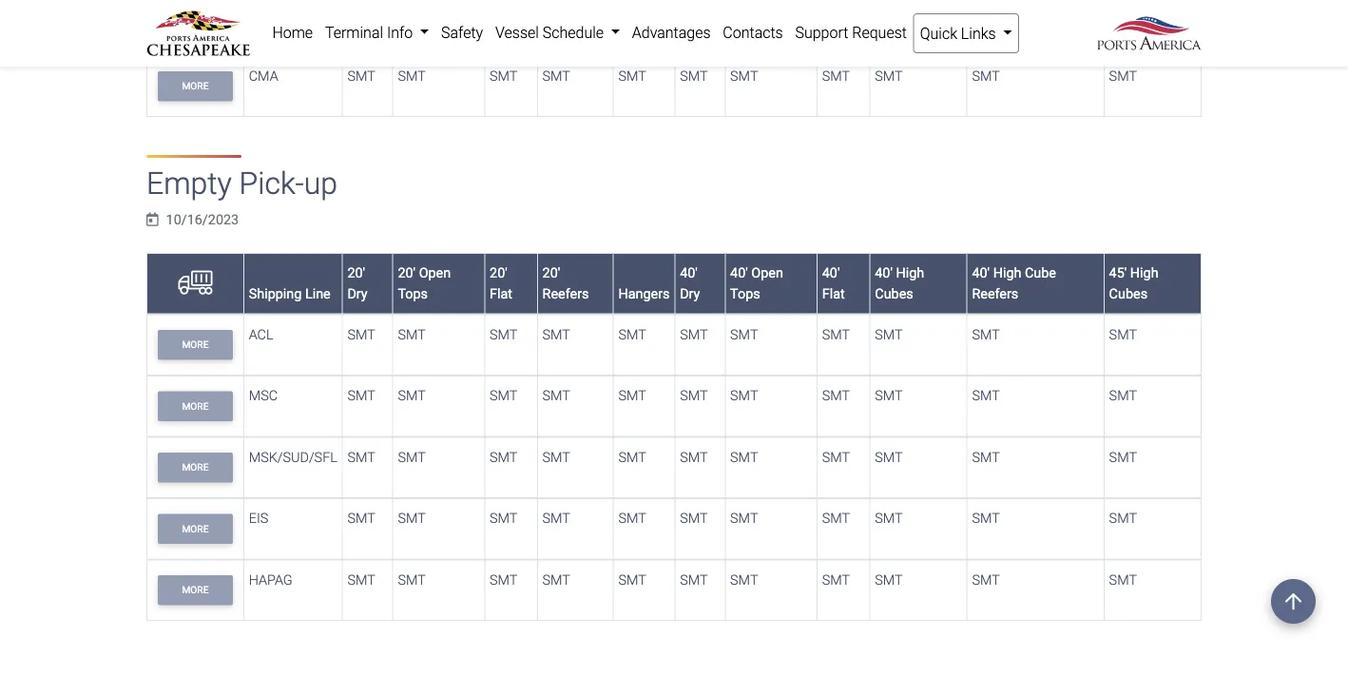 Task type: describe. For each thing, give the bounding box(es) containing it.
tops for 40'
[[730, 286, 761, 302]]

20' for 20' flat
[[490, 265, 508, 281]]

45' high cubes
[[1109, 265, 1159, 302]]

20' flat
[[490, 265, 513, 302]]

safety link
[[435, 13, 489, 51]]

cube
[[1025, 265, 1057, 281]]

safety
[[441, 23, 483, 41]]

request
[[852, 23, 907, 41]]

high for 45' high cubes
[[1131, 265, 1159, 281]]

open for 40' open tops
[[752, 265, 784, 281]]

40' for 40' high cubes
[[875, 265, 893, 281]]

vessel schedule link
[[489, 13, 626, 51]]

40' for 40' dry
[[680, 265, 698, 281]]

contacts
[[723, 23, 783, 41]]

high for 40' high cube reefers
[[993, 265, 1022, 281]]

msk/sud/sfl
[[249, 449, 337, 465]]

advantages link
[[626, 13, 717, 51]]

home link
[[266, 13, 319, 51]]

msc
[[249, 388, 278, 404]]

cubes for 40'
[[875, 286, 914, 302]]

40' for 40' open tops
[[730, 265, 748, 281]]

support request link
[[789, 13, 913, 51]]

schedule
[[543, 23, 604, 41]]

dry for 20' dry
[[348, 286, 368, 302]]

40' dry
[[680, 265, 700, 302]]

pick-
[[239, 166, 304, 201]]

40' high cube reefers
[[972, 265, 1057, 302]]

tops for 20'
[[398, 286, 428, 302]]

high for 40' high cubes
[[896, 265, 925, 281]]

reefers inside the 40' high cube reefers
[[972, 286, 1019, 302]]

line
[[305, 286, 331, 302]]

support request
[[796, 23, 907, 41]]

40' for 40' high cube reefers
[[972, 265, 990, 281]]

flat for 20' flat
[[490, 286, 513, 302]]

40' flat
[[822, 265, 845, 302]]

vessel
[[495, 23, 539, 41]]

shipping line
[[249, 286, 331, 302]]

20' dry
[[348, 265, 368, 302]]

40' high cubes
[[875, 265, 925, 302]]

20' for 20' reefers
[[543, 265, 560, 281]]



Task type: vqa. For each thing, say whether or not it's contained in the screenshot.
Close on the bottom of the page
no



Task type: locate. For each thing, give the bounding box(es) containing it.
4 20' from the left
[[543, 265, 560, 281]]

acl
[[249, 326, 273, 342]]

open inside the 40' open tops
[[752, 265, 784, 281]]

reefers
[[543, 286, 589, 302], [972, 286, 1019, 302]]

dry right line
[[348, 286, 368, 302]]

hangers
[[619, 286, 670, 302]]

1 20' from the left
[[348, 265, 365, 281]]

3 20' from the left
[[490, 265, 508, 281]]

quick links link
[[913, 13, 1019, 53]]

20' for 20' open tops
[[398, 265, 416, 281]]

cubes inside 40' high cubes
[[875, 286, 914, 302]]

1 reefers from the left
[[543, 286, 589, 302]]

contacts link
[[717, 13, 789, 51]]

open for 20' open tops
[[419, 265, 451, 281]]

20' inside 20' dry
[[348, 265, 365, 281]]

tops inside the 40' open tops
[[730, 286, 761, 302]]

empty pick-up
[[146, 166, 338, 201]]

links
[[961, 24, 996, 42]]

1 horizontal spatial dry
[[680, 286, 700, 302]]

smt
[[348, 68, 375, 84], [398, 68, 426, 84], [490, 68, 518, 84], [543, 68, 571, 84], [619, 68, 647, 84], [680, 68, 708, 84], [730, 68, 758, 84], [822, 68, 850, 84], [875, 68, 903, 84], [972, 68, 1000, 84], [1109, 68, 1137, 84], [348, 326, 375, 342], [398, 326, 426, 342], [490, 326, 518, 342], [543, 326, 571, 342], [619, 326, 647, 342], [680, 326, 708, 342], [730, 326, 758, 342], [822, 326, 850, 342], [875, 326, 903, 342], [972, 326, 1000, 342], [1109, 326, 1137, 342], [348, 388, 375, 404], [398, 388, 426, 404], [490, 388, 518, 404], [543, 388, 571, 404], [619, 388, 647, 404], [680, 388, 708, 404], [730, 388, 758, 404], [822, 388, 850, 404], [875, 388, 903, 404], [972, 388, 1000, 404], [1109, 388, 1137, 404], [348, 449, 375, 465], [398, 449, 426, 465], [490, 449, 518, 465], [543, 449, 571, 465], [619, 449, 647, 465], [680, 449, 708, 465], [730, 449, 758, 465], [822, 449, 850, 465], [875, 449, 903, 465], [972, 449, 1000, 465], [1109, 449, 1137, 465], [348, 510, 375, 527], [398, 510, 426, 527], [490, 510, 518, 527], [543, 510, 571, 527], [619, 510, 647, 527], [680, 510, 708, 527], [730, 510, 758, 527], [822, 510, 850, 527], [875, 510, 903, 527], [972, 510, 1000, 527], [1109, 510, 1137, 527], [348, 572, 375, 588], [398, 572, 426, 588], [490, 572, 518, 588], [543, 572, 571, 588], [619, 572, 647, 588], [680, 572, 708, 588], [730, 572, 758, 588], [822, 572, 850, 588], [875, 572, 903, 588], [972, 572, 1000, 588], [1109, 572, 1137, 588]]

1 horizontal spatial cubes
[[1109, 286, 1148, 302]]

0 horizontal spatial reefers
[[543, 286, 589, 302]]

0 horizontal spatial flat
[[490, 286, 513, 302]]

2 tops from the left
[[730, 286, 761, 302]]

cma
[[249, 68, 278, 84]]

3 40' from the left
[[822, 265, 840, 281]]

20' inside 20' reefers
[[543, 265, 560, 281]]

cubes right 40' flat
[[875, 286, 914, 302]]

quick
[[920, 24, 958, 42]]

2 dry from the left
[[680, 286, 700, 302]]

1 cubes from the left
[[875, 286, 914, 302]]

flat for 40' flat
[[822, 286, 845, 302]]

40'
[[680, 265, 698, 281], [730, 265, 748, 281], [822, 265, 840, 281], [875, 265, 893, 281], [972, 265, 990, 281]]

calendar day image
[[146, 213, 158, 227]]

1 horizontal spatial tops
[[730, 286, 761, 302]]

20' left 20' open tops
[[348, 265, 365, 281]]

flat
[[490, 286, 513, 302], [822, 286, 845, 302]]

40' left cube
[[972, 265, 990, 281]]

40' inside the 40' high cube reefers
[[972, 265, 990, 281]]

20'
[[348, 265, 365, 281], [398, 265, 416, 281], [490, 265, 508, 281], [543, 265, 560, 281]]

20' for 20' dry
[[348, 265, 365, 281]]

tops
[[398, 286, 428, 302], [730, 286, 761, 302]]

20' inside 20' flat
[[490, 265, 508, 281]]

high right 45'
[[1131, 265, 1159, 281]]

20' inside 20' open tops
[[398, 265, 416, 281]]

1 40' from the left
[[680, 265, 698, 281]]

40' open tops
[[730, 265, 784, 302]]

eis
[[249, 510, 268, 527]]

open inside 20' open tops
[[419, 265, 451, 281]]

high
[[896, 265, 925, 281], [993, 265, 1022, 281], [1131, 265, 1159, 281]]

info
[[387, 23, 413, 41]]

2 flat from the left
[[822, 286, 845, 302]]

open left 40' flat
[[752, 265, 784, 281]]

40' inside 40' flat
[[822, 265, 840, 281]]

2 high from the left
[[993, 265, 1022, 281]]

5 40' from the left
[[972, 265, 990, 281]]

cubes inside 45' high cubes
[[1109, 286, 1148, 302]]

1 horizontal spatial flat
[[822, 286, 845, 302]]

quick links
[[920, 24, 1000, 42]]

dry for 40' dry
[[680, 286, 700, 302]]

45'
[[1109, 265, 1127, 281]]

1 tops from the left
[[398, 286, 428, 302]]

high inside the 40' high cube reefers
[[993, 265, 1022, 281]]

0 horizontal spatial dry
[[348, 286, 368, 302]]

shipping
[[249, 286, 302, 302]]

40' right '40' dry'
[[730, 265, 748, 281]]

vessel schedule
[[495, 23, 608, 41]]

dry right hangers
[[680, 286, 700, 302]]

20' right 20' dry
[[398, 265, 416, 281]]

flat left 20' reefers
[[490, 286, 513, 302]]

1 high from the left
[[896, 265, 925, 281]]

4 40' from the left
[[875, 265, 893, 281]]

40' left 40' high cubes
[[822, 265, 840, 281]]

2 20' from the left
[[398, 265, 416, 281]]

tops right '40' dry'
[[730, 286, 761, 302]]

2 reefers from the left
[[972, 286, 1019, 302]]

10/16/2023
[[166, 212, 239, 228]]

0 horizontal spatial cubes
[[875, 286, 914, 302]]

40' inside '40' dry'
[[680, 265, 698, 281]]

high left cube
[[993, 265, 1022, 281]]

20' left 20' reefers
[[490, 265, 508, 281]]

1 flat from the left
[[490, 286, 513, 302]]

terminal info link
[[319, 13, 435, 51]]

support
[[796, 23, 849, 41]]

20' right 20' flat
[[543, 265, 560, 281]]

0 horizontal spatial high
[[896, 265, 925, 281]]

terminal info
[[325, 23, 417, 41]]

home
[[272, 23, 313, 41]]

2 horizontal spatial high
[[1131, 265, 1159, 281]]

terminal
[[325, 23, 383, 41]]

1 horizontal spatial high
[[993, 265, 1022, 281]]

go to top image
[[1272, 579, 1316, 624]]

high inside 40' high cubes
[[896, 265, 925, 281]]

hapag
[[249, 572, 293, 588]]

flat left 40' high cubes
[[822, 286, 845, 302]]

open left 20' flat
[[419, 265, 451, 281]]

tops right 20' dry
[[398, 286, 428, 302]]

2 40' from the left
[[730, 265, 748, 281]]

open
[[419, 265, 451, 281], [752, 265, 784, 281]]

20' open tops
[[398, 265, 451, 302]]

40' inside 40' high cubes
[[875, 265, 893, 281]]

1 dry from the left
[[348, 286, 368, 302]]

high inside 45' high cubes
[[1131, 265, 1159, 281]]

40' inside the 40' open tops
[[730, 265, 748, 281]]

high right 40' flat
[[896, 265, 925, 281]]

20' reefers
[[543, 265, 589, 302]]

cubes down 45'
[[1109, 286, 1148, 302]]

cubes
[[875, 286, 914, 302], [1109, 286, 1148, 302]]

40' left the 40' open tops
[[680, 265, 698, 281]]

up
[[304, 166, 338, 201]]

2 cubes from the left
[[1109, 286, 1148, 302]]

1 open from the left
[[419, 265, 451, 281]]

1 horizontal spatial reefers
[[972, 286, 1019, 302]]

40' right 40' flat
[[875, 265, 893, 281]]

empty
[[146, 166, 232, 201]]

advantages
[[632, 23, 711, 41]]

3 high from the left
[[1131, 265, 1159, 281]]

2 open from the left
[[752, 265, 784, 281]]

40' for 40' flat
[[822, 265, 840, 281]]

0 horizontal spatial tops
[[398, 286, 428, 302]]

dry
[[348, 286, 368, 302], [680, 286, 700, 302]]

cubes for 45'
[[1109, 286, 1148, 302]]

1 horizontal spatial open
[[752, 265, 784, 281]]

tops inside 20' open tops
[[398, 286, 428, 302]]

0 horizontal spatial open
[[419, 265, 451, 281]]



